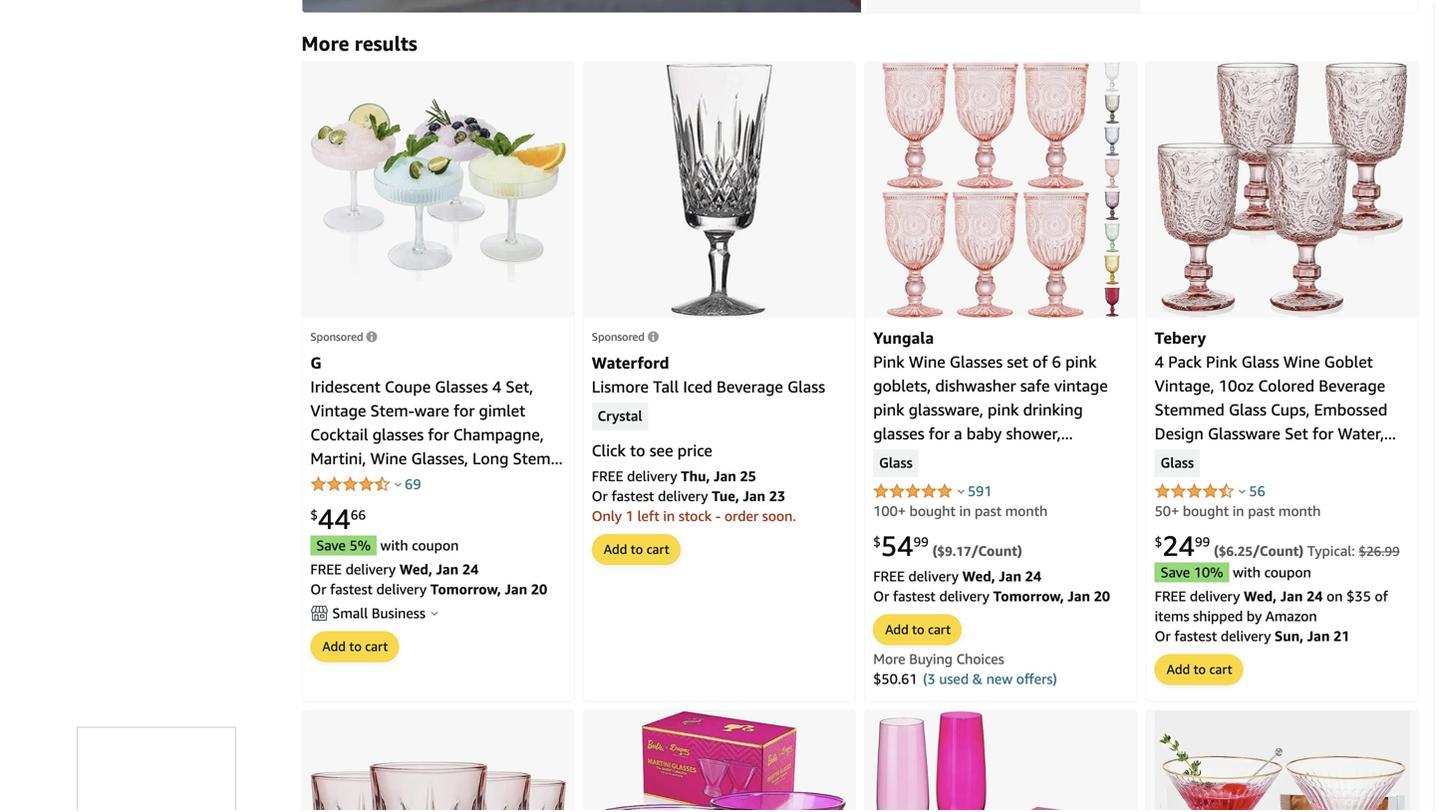 Task type: describe. For each thing, give the bounding box(es) containing it.
save inside $ 24 99 ( $6.25 /count) typical: $26.99 save 10% with coupon
[[1161, 564, 1190, 581]]

left
[[638, 508, 660, 524]]

add to cart down 1 on the bottom of page
[[604, 542, 670, 557]]

69
[[405, 476, 421, 493]]

dishwasher
[[936, 376, 1016, 395]]

stem
[[513, 449, 551, 468]]

tall
[[653, 377, 679, 396]]

click
[[592, 441, 626, 460]]

in for or
[[960, 503, 971, 519]]

business
[[372, 605, 426, 622]]

items
[[1155, 608, 1190, 625]]

pack
[[1169, 352, 1202, 371]]

0 vertical spatial save
[[316, 537, 346, 554]]

of inside on $35 of items shipped by amazon
[[1375, 588, 1389, 605]]

add to cart button down small
[[311, 633, 398, 661]]

free inside $ 54 99 ( $9.17 /count) free delivery wed, jan 24 or fastest delivery tomorrow, jan 20
[[874, 568, 905, 585]]

free delivery wed, jan 24 on $35 of items shipped by amazon element
[[1155, 588, 1389, 625]]

cart up buying
[[928, 622, 951, 638]]

everyday.
[[874, 472, 942, 491]]

20 inside $ 54 99 ( $9.17 /count) free delivery wed, jan 24 or fastest delivery tomorrow, jan 20
[[1094, 588, 1111, 605]]

0 horizontal spatial popover image
[[395, 482, 402, 487]]

vintage blush pink gold rim colored martini glasses | set of 2 | 8 oz crystal classic cocktail glassware for cosmopolitan,... image
[[1155, 711, 1411, 810]]

4 inside the tebery 4 pack pink glass wine goblet vintage, 10oz colored beverage stemmed glass cups, embossed design glassware set for water, juice, wine,beer and cocktails
[[1155, 352, 1164, 371]]

to inside click to see price free delivery thu, jan 25 or fastest delivery tue, jan 23 only 1 left in stock - order soon.
[[630, 441, 646, 460]]

on
[[1327, 588, 1343, 605]]

add to cart button down shipped
[[1156, 656, 1243, 684]]

iridescent
[[310, 377, 381, 396]]

100+
[[874, 503, 906, 519]]

or fastest delivery sun, jan 21 element
[[1155, 628, 1350, 645]]

$ 24 99 ( $6.25 /count) typical: $26.99 save 10% with coupon
[[1155, 529, 1400, 581]]

&
[[973, 671, 983, 687]]

a
[[954, 424, 963, 443]]

50+
[[1155, 503, 1180, 519]]

popover image for tebery 4 pack pink glass wine goblet vintage, 10oz colored beverage stemmed glass cups, embossed design glassware set for water, juice, wine,beer and cocktails
[[1239, 489, 1246, 494]]

g iridescent coupe glasses 4 set, vintage stem-ware for gimlet cocktail glasses for champagne, martini, wine glasses, long stem glassware classic cocktail rainbow cute glassware-4 oz
[[310, 353, 564, 516]]

4 pack pink glass wine goblet vintage, 10oz colored beverage stemmed glass cups, embossed design glassware set for water, juice, wine,beer and cocktails link
[[1155, 352, 1397, 467]]

or
[[944, 448, 959, 467]]

wedding,
[[874, 448, 940, 467]]

or inside click to see price free delivery thu, jan 25 or fastest delivery tue, jan 23 only 1 left in stock - order soon.
[[592, 488, 608, 504]]

$50.61
[[874, 671, 918, 687]]

waterford lismore tall iced beverage glass
[[592, 353, 825, 396]]

0 horizontal spatial cocktail
[[310, 425, 368, 444]]

or fastest delivery sun, jan 21
[[1155, 628, 1350, 645]]

23
[[769, 488, 786, 504]]

free delivery thu, jan 25 element
[[592, 468, 757, 485]]

glasses,
[[411, 449, 468, 468]]

champagne,
[[453, 425, 544, 444]]

$ for 54
[[874, 534, 881, 550]]

add to cart up buying
[[885, 622, 951, 638]]

click to see price free delivery thu, jan 25 or fastest delivery tue, jan 23 only 1 left in stock - order soon.
[[592, 441, 796, 524]]

wine inside "g iridescent coupe glasses 4 set, vintage stem-ware for gimlet cocktail glasses for champagne, martini, wine glasses, long stem glassware classic cocktail rainbow cute glassware-4 oz"
[[370, 449, 407, 468]]

stem-
[[370, 401, 415, 420]]

save 5% with coupon
[[316, 537, 459, 554]]

or fastest delivery tomorrow, jan 20 element for everyday.
[[874, 588, 1111, 605]]

69 link
[[405, 476, 421, 493]]

$ 44 66
[[310, 502, 366, 536]]

cups,
[[1271, 400, 1310, 419]]

$6.25
[[1219, 544, 1253, 559]]

(3
[[923, 671, 936, 687]]

for right glassware
[[1082, 448, 1103, 467]]

small business
[[332, 605, 426, 622]]

0 horizontal spatial pink
[[874, 400, 905, 419]]

0 horizontal spatial with
[[380, 537, 408, 554]]

glassware-
[[348, 497, 427, 516]]

drinking
[[1023, 400, 1083, 419]]

66
[[351, 507, 366, 523]]

sun,
[[1275, 628, 1304, 645]]

6
[[1052, 352, 1062, 371]]

with inside $ 24 99 ( $6.25 /count) typical: $26.99 save 10% with coupon
[[1233, 564, 1261, 581]]

56 link
[[1250, 483, 1266, 499]]

free inside free delivery wed, jan 24 or fastest delivery tomorrow, jan 20
[[310, 561, 342, 578]]

popover image for yungala pink wine glasses set of 6 pink goblets, dishwasher safe vintage pink glassware, pink drinking glasses for a baby shower, wedding, or fancy glassware for everyday.
[[958, 489, 965, 494]]

glass down 10oz
[[1229, 400, 1267, 419]]

to down small
[[349, 639, 362, 655]]

more results
[[301, 32, 418, 55]]

tomorrow, inside free delivery wed, jan 24 or fastest delivery tomorrow, jan 20
[[430, 581, 501, 598]]

2 horizontal spatial pink
[[1066, 352, 1097, 371]]

amazon
[[1266, 608, 1318, 625]]

$9.17
[[938, 544, 972, 559]]

or fastest delivery tue, jan 23 element
[[592, 488, 786, 504]]

glasses for coupe
[[435, 377, 488, 396]]

glassware inside "g iridescent coupe glasses 4 set, vintage stem-ware for gimlet cocktail glasses for champagne, martini, wine glasses, long stem glassware classic cocktail rainbow cute glassware-4 oz"
[[310, 473, 383, 492]]

or fastest delivery tomorrow, jan 20 element for 4
[[310, 581, 548, 598]]

set,
[[506, 377, 533, 396]]

shower,
[[1006, 424, 1061, 443]]

44
[[318, 502, 351, 536]]

add down items
[[1167, 662, 1190, 677]]

martini,
[[310, 449, 366, 468]]

month for fancy
[[1006, 503, 1048, 519]]

sponsored ad - waterford lismore tall iced beverage glass image
[[666, 62, 774, 318]]

(3 used & new offers) link
[[923, 671, 1058, 687]]

baby
[[967, 424, 1002, 443]]

sponsored button for waterford
[[592, 331, 659, 343]]

for left a
[[929, 424, 950, 443]]

embossed
[[1314, 400, 1388, 419]]

set
[[1285, 424, 1309, 443]]

rainbow
[[501, 473, 564, 492]]

oz
[[440, 497, 457, 516]]

1
[[626, 508, 634, 524]]

add to cart button down 1 on the bottom of page
[[593, 535, 680, 564]]

stock
[[679, 508, 712, 524]]

cart down or fastest delivery sun, jan 21 element on the bottom right
[[1210, 662, 1233, 677]]

click to see price link
[[592, 441, 713, 460]]

24 left the on on the bottom
[[1307, 588, 1323, 605]]

see
[[650, 441, 674, 460]]

choices
[[957, 651, 1005, 667]]

only
[[592, 508, 622, 524]]

$ for 24
[[1155, 534, 1163, 550]]

in for and
[[1233, 503, 1245, 519]]

sponsored for g
[[310, 331, 363, 343]]

for right ware
[[454, 401, 475, 420]]

vintage,
[[1155, 376, 1215, 395]]

add down small
[[322, 639, 346, 655]]

21
[[1334, 628, 1350, 645]]

offers)
[[1017, 671, 1058, 687]]

add to cart button up buying
[[874, 616, 961, 645]]

to down shipped
[[1194, 662, 1206, 677]]

fancy
[[963, 448, 1002, 467]]

results
[[355, 32, 418, 55]]

tue,
[[712, 488, 740, 504]]



Task type: vqa. For each thing, say whether or not it's contained in the screenshot.
bottommost Medium
no



Task type: locate. For each thing, give the bounding box(es) containing it.
4 left oz on the bottom left
[[427, 497, 436, 516]]

( inside $ 24 99 ( $6.25 /count) typical: $26.99 save 10% with coupon
[[1214, 543, 1219, 559]]

1 vertical spatial 4
[[492, 377, 502, 396]]

1 horizontal spatial free delivery wed, jan 24 element
[[874, 568, 1042, 585]]

or inside $ 54 99 ( $9.17 /count) free delivery wed, jan 24 or fastest delivery tomorrow, jan 20
[[874, 588, 890, 605]]

wine up colored
[[1284, 352, 1321, 371]]

1 horizontal spatial glasses
[[950, 352, 1003, 371]]

vintage
[[1054, 376, 1108, 395]]

cocktail up oz on the bottom left
[[439, 473, 497, 492]]

0 vertical spatial glasses
[[950, 352, 1003, 371]]

yungala pink wine glasses set of 6 pink goblets, dishwasher safe vintage pink glassware, pink drinking glasses for a baby ... image
[[882, 62, 1121, 318]]

99 inside $ 54 99 ( $9.17 /count) free delivery wed, jan 24 or fastest delivery tomorrow, jan 20
[[914, 534, 929, 550]]

glass up 10oz
[[1242, 352, 1280, 371]]

-
[[716, 508, 721, 524]]

24 inside $ 54 99 ( $9.17 /count) free delivery wed, jan 24 or fastest delivery tomorrow, jan 20
[[1026, 568, 1042, 585]]

of left 6
[[1033, 352, 1048, 371]]

glassware
[[1007, 448, 1078, 467]]

4 left set,
[[492, 377, 502, 396]]

wed, for free delivery wed, jan 24
[[1244, 588, 1277, 605]]

bought down everyday.
[[910, 503, 956, 519]]

glass up 100+
[[879, 455, 913, 473]]

( for 54
[[933, 543, 938, 559]]

0 horizontal spatial save
[[316, 537, 346, 554]]

dragon glassware x barbie champagne flutes, pink and magenta crystal glass, mimosa and cocktail glasses, 8 oz capacity, se... image
[[875, 711, 1128, 810]]

10%
[[1194, 564, 1224, 581]]

1 month from the left
[[1006, 503, 1048, 519]]

past down 56
[[1248, 503, 1275, 519]]

popover image left 69 link
[[395, 482, 402, 487]]

$ for 44
[[310, 507, 318, 523]]

free delivery wed, jan 24 element for everyday.
[[874, 568, 1042, 585]]

glassware down martini, at the left
[[310, 473, 383, 492]]

0 horizontal spatial /count)
[[972, 543, 1023, 559]]

or down items
[[1155, 628, 1171, 645]]

pink up 10oz
[[1206, 352, 1238, 371]]

beverage up embossed
[[1319, 376, 1386, 395]]

month down glassware
[[1006, 503, 1048, 519]]

on $35 of items shipped by amazon
[[1155, 588, 1389, 625]]

2 horizontal spatial wine
[[1284, 352, 1321, 371]]

fastest down shipped
[[1175, 628, 1217, 645]]

4 left pack
[[1155, 352, 1164, 371]]

24 inside $ 24 99 ( $6.25 /count) typical: $26.99 save 10% with coupon
[[1163, 529, 1195, 563]]

1 horizontal spatial 4
[[492, 377, 502, 396]]

0 horizontal spatial more
[[301, 32, 349, 55]]

sponsored ad - g iridescent coupe glasses 4 set, vintage stem-ware for gimlet cocktail glasses for champagne, martini, win... image
[[310, 98, 566, 282]]

2 sponsored button from the left
[[592, 331, 659, 343]]

yungala pink wine glasses set of 6 pink goblets, dishwasher safe vintage pink glassware, pink drinking glasses for a baby shower, wedding, or fancy glassware for everyday.
[[874, 329, 1108, 491]]

1 horizontal spatial month
[[1279, 503, 1321, 519]]

and
[[1276, 448, 1304, 467]]

wed, up by
[[1244, 588, 1277, 605]]

1 vertical spatial save
[[1161, 564, 1190, 581]]

in inside click to see price free delivery thu, jan 25 or fastest delivery tue, jan 23 only 1 left in stock - order soon.
[[663, 508, 675, 524]]

glasses inside "g iridescent coupe glasses 4 set, vintage stem-ware for gimlet cocktail glasses for champagne, martini, wine glasses, long stem glassware classic cocktail rainbow cute glassware-4 oz"
[[373, 425, 424, 444]]

or up only
[[592, 488, 608, 504]]

1 vertical spatial of
[[1375, 588, 1389, 605]]

glasses up dishwasher
[[950, 352, 1003, 371]]

99 inside $ 24 99 ( $6.25 /count) typical: $26.99 save 10% with coupon
[[1195, 534, 1211, 550]]

1 ( from the left
[[933, 543, 938, 559]]

tomorrow, up choices on the bottom right of page
[[994, 588, 1064, 605]]

1 horizontal spatial pink
[[988, 400, 1019, 419]]

glasses
[[874, 424, 925, 443], [373, 425, 424, 444]]

wine up classic
[[370, 449, 407, 468]]

add to cart down shipped
[[1167, 662, 1233, 677]]

24 inside free delivery wed, jan 24 or fastest delivery tomorrow, jan 20
[[462, 561, 479, 578]]

1 horizontal spatial /count)
[[1253, 543, 1304, 559]]

25
[[740, 468, 757, 485]]

0 horizontal spatial or fastest delivery tomorrow, jan 20 element
[[310, 581, 548, 598]]

more buying choices $50.61 (3 used & new offers)
[[874, 651, 1058, 687]]

0 horizontal spatial 4
[[427, 497, 436, 516]]

0 vertical spatial 4
[[1155, 352, 1164, 371]]

month for cocktails
[[1279, 503, 1321, 519]]

0 vertical spatial glassware
[[1208, 424, 1281, 443]]

pink wine glasses set of 6 pink goblets, dishwasher safe vintage pink glassware, pink drinking glasses for a baby shower, wedding, or fancy glassware for everyday. link
[[874, 352, 1108, 491]]

1 sponsored button from the left
[[310, 331, 377, 343]]

1 horizontal spatial or fastest delivery tomorrow, jan 20 element
[[874, 588, 1111, 605]]

2 sponsored from the left
[[592, 331, 645, 343]]

glasses up ware
[[435, 377, 488, 396]]

0 horizontal spatial beverage
[[717, 377, 783, 396]]

wed, inside free delivery wed, jan 24 or fastest delivery tomorrow, jan 20
[[400, 561, 433, 578]]

sponsored up g
[[310, 331, 363, 343]]

fastest up 1 on the bottom of page
[[612, 488, 654, 504]]

coupon inside $ 24 99 ( $6.25 /count) typical: $26.99 save 10% with coupon
[[1265, 564, 1312, 581]]

2 vertical spatial 4
[[427, 497, 436, 516]]

1 99 from the left
[[914, 534, 929, 550]]

1 horizontal spatial glasses
[[874, 424, 925, 443]]

0 horizontal spatial free delivery wed, jan 24 element
[[310, 561, 479, 578]]

glasses inside yungala pink wine glasses set of 6 pink goblets, dishwasher safe vintage pink glassware, pink drinking glasses for a baby shower, wedding, or fancy glassware for everyday.
[[874, 424, 925, 443]]

99 for 24
[[1195, 534, 1211, 550]]

bought for wedding,
[[910, 503, 956, 519]]

past down 591 link
[[975, 503, 1002, 519]]

stemmed
[[1155, 400, 1225, 419]]

24 down 50+
[[1163, 529, 1195, 563]]

0 vertical spatial with
[[380, 537, 408, 554]]

wine down yungala
[[909, 352, 946, 371]]

in down 591
[[960, 503, 971, 519]]

1 horizontal spatial tomorrow,
[[994, 588, 1064, 605]]

new
[[987, 671, 1013, 687]]

/count) for 24
[[1253, 543, 1304, 559]]

classic
[[387, 473, 435, 492]]

54
[[881, 529, 914, 563]]

g
[[310, 353, 322, 372]]

of inside yungala pink wine glasses set of 6 pink goblets, dishwasher safe vintage pink glassware, pink drinking glasses for a baby shower, wedding, or fancy glassware for everyday.
[[1033, 352, 1048, 371]]

1 horizontal spatial in
[[960, 503, 971, 519]]

iridescent coupe glasses 4 set, vintage stem-ware for gimlet cocktail glasses for champagne, martini, wine glasses, long stem glassware classic cocktail rainbow cute glassware-4 oz link
[[310, 377, 564, 516]]

0 vertical spatial of
[[1033, 352, 1048, 371]]

pink down goblets,
[[874, 400, 905, 419]]

free down click
[[592, 468, 624, 485]]

1 vertical spatial with
[[1233, 564, 1261, 581]]

1 vertical spatial cocktail
[[439, 473, 497, 492]]

by
[[1247, 608, 1262, 625]]

glassware
[[1208, 424, 1281, 443], [310, 473, 383, 492]]

4
[[1155, 352, 1164, 371], [492, 377, 502, 396], [427, 497, 436, 516]]

( inside $ 54 99 ( $9.17 /count) free delivery wed, jan 24 or fastest delivery tomorrow, jan 20
[[933, 543, 938, 559]]

yungala
[[874, 329, 934, 347]]

coupe
[[385, 377, 431, 396]]

$ inside '$ 44 66'
[[310, 507, 318, 523]]

wine inside the tebery 4 pack pink glass wine goblet vintage, 10oz colored beverage stemmed glass cups, embossed design glassware set for water, juice, wine,beer and cocktails
[[1284, 352, 1321, 371]]

24
[[1163, 529, 1195, 563], [462, 561, 479, 578], [1026, 568, 1042, 585], [1307, 588, 1323, 605]]

glass down design
[[1161, 455, 1194, 473]]

0 horizontal spatial glassware
[[310, 473, 383, 492]]

sponsored button up g
[[310, 331, 377, 343]]

lismore tall iced beverage glass link
[[592, 377, 825, 396]]

1 horizontal spatial beverage
[[1319, 376, 1386, 395]]

0 horizontal spatial pink
[[874, 352, 905, 371]]

pink inside yungala pink wine glasses set of 6 pink goblets, dishwasher safe vintage pink glassware, pink drinking glasses for a baby shower, wedding, or fancy glassware for everyday.
[[874, 352, 905, 371]]

or down 54
[[874, 588, 890, 605]]

add to cart down small
[[322, 639, 388, 655]]

$ left 66
[[310, 507, 318, 523]]

$ inside $ 24 99 ( $6.25 /count) typical: $26.99 save 10% with coupon
[[1155, 534, 1163, 550]]

past for and
[[1248, 503, 1275, 519]]

0 horizontal spatial in
[[663, 508, 675, 524]]

591
[[968, 483, 993, 499]]

wed, for free delivery wed, jan 24 or fastest delivery tomorrow, jan 20
[[400, 561, 433, 578]]

wed, inside $ 54 99 ( $9.17 /count) free delivery wed, jan 24 or fastest delivery tomorrow, jan 20
[[963, 568, 996, 585]]

glasses inside "g iridescent coupe glasses 4 set, vintage stem-ware for gimlet cocktail glasses for champagne, martini, wine glasses, long stem glassware classic cocktail rainbow cute glassware-4 oz"
[[435, 377, 488, 396]]

1 horizontal spatial glassware
[[1208, 424, 1281, 443]]

or fastest delivery tomorrow, jan 20 element down $9.17
[[874, 588, 1111, 605]]

50+ bought in past month
[[1155, 503, 1321, 519]]

more up $50.61
[[874, 651, 906, 667]]

iced
[[683, 377, 713, 396]]

goblet
[[1325, 352, 1374, 371]]

tomorrow, inside $ 54 99 ( $9.17 /count) free delivery wed, jan 24 or fastest delivery tomorrow, jan 20
[[994, 588, 1064, 605]]

for inside the tebery 4 pack pink glass wine goblet vintage, 10oz colored beverage stemmed glass cups, embossed design glassware set for water, juice, wine,beer and cocktails
[[1313, 424, 1334, 443]]

vintage
[[310, 401, 366, 420]]

for right set
[[1313, 424, 1334, 443]]

1 horizontal spatial more
[[874, 651, 906, 667]]

99 for 54
[[914, 534, 929, 550]]

1 horizontal spatial with
[[1233, 564, 1261, 581]]

godinger whiskey glasses, old fashioned glasses, crystal glass drinking glasses, water glasses, cocktail glasses - blush, ... image
[[310, 762, 566, 810]]

for
[[454, 401, 475, 420], [929, 424, 950, 443], [1313, 424, 1334, 443], [428, 425, 449, 444], [1082, 448, 1103, 467]]

more inside more buying choices $50.61 (3 used & new offers)
[[874, 651, 906, 667]]

bought right 50+
[[1183, 503, 1229, 519]]

1 horizontal spatial wed,
[[963, 568, 996, 585]]

to
[[630, 441, 646, 460], [631, 542, 643, 557], [912, 622, 925, 638], [349, 639, 362, 655], [1194, 662, 1206, 677]]

glasses up wedding,
[[874, 424, 925, 443]]

past for or
[[975, 503, 1002, 519]]

56
[[1250, 483, 1266, 499]]

1 vertical spatial glasses
[[435, 377, 488, 396]]

bought for wine,beer
[[1183, 503, 1229, 519]]

tebery 4 pack pink glass wine goblet vintage, 10oz colored beverage stemmed glass cups, embossed design glassware set for water, juice, wine,beer and cocktails
[[1155, 329, 1388, 467]]

1 horizontal spatial coupon
[[1265, 564, 1312, 581]]

wed, down save 5% with coupon on the bottom of the page
[[400, 561, 433, 578]]

2 /count) from the left
[[1253, 543, 1304, 559]]

0 horizontal spatial $
[[310, 507, 318, 523]]

591 link
[[968, 483, 993, 499]]

free down 54
[[874, 568, 905, 585]]

to down 1 on the bottom of page
[[631, 542, 643, 557]]

glasses down stem-
[[373, 425, 424, 444]]

( for 24
[[1214, 543, 1219, 559]]

save
[[316, 537, 346, 554], [1161, 564, 1190, 581]]

beverage
[[1319, 376, 1386, 395], [717, 377, 783, 396]]

1 pink from the left
[[874, 352, 905, 371]]

more for more results
[[301, 32, 349, 55]]

cocktail down "vintage"
[[310, 425, 368, 444]]

or inside free delivery wed, jan 24 or fastest delivery tomorrow, jan 20
[[310, 581, 326, 598]]

in right left
[[663, 508, 675, 524]]

0 horizontal spatial tomorrow,
[[430, 581, 501, 598]]

1 horizontal spatial $
[[874, 534, 881, 550]]

small
[[332, 605, 368, 622]]

pink up goblets,
[[874, 352, 905, 371]]

99 up 10% on the bottom right
[[1195, 534, 1211, 550]]

0 vertical spatial coupon
[[412, 537, 459, 554]]

0 horizontal spatial sponsored
[[310, 331, 363, 343]]

24 up small business "button"
[[462, 561, 479, 578]]

bought
[[910, 503, 956, 519], [1183, 503, 1229, 519]]

or fastest delivery tomorrow, jan 20 element
[[310, 581, 548, 598], [874, 588, 1111, 605]]

of
[[1033, 352, 1048, 371], [1375, 588, 1389, 605]]

pink inside the tebery 4 pack pink glass wine goblet vintage, 10oz colored beverage stemmed glass cups, embossed design glassware set for water, juice, wine,beer and cocktails
[[1206, 352, 1238, 371]]

0 horizontal spatial glasses
[[373, 425, 424, 444]]

free delivery wed, jan 24 or fastest delivery tomorrow, jan 20
[[310, 561, 548, 598]]

1 horizontal spatial cocktail
[[439, 473, 497, 492]]

lismore
[[592, 377, 649, 396]]

2 horizontal spatial wed,
[[1244, 588, 1277, 605]]

$ inside $ 54 99 ( $9.17 /count) free delivery wed, jan 24 or fastest delivery tomorrow, jan 20
[[874, 534, 881, 550]]

$ 54 99 ( $9.17 /count) free delivery wed, jan 24 or fastest delivery tomorrow, jan 20
[[874, 529, 1111, 605]]

popover image
[[395, 482, 402, 487], [958, 489, 965, 494], [1239, 489, 1246, 494]]

in up "$6.25" at the right bottom
[[1233, 503, 1245, 519]]

0 horizontal spatial past
[[975, 503, 1002, 519]]

with down "$6.25" at the right bottom
[[1233, 564, 1261, 581]]

0 horizontal spatial 99
[[914, 534, 929, 550]]

safe
[[1021, 376, 1050, 395]]

2 ( from the left
[[1214, 543, 1219, 559]]

1 horizontal spatial sponsored button
[[592, 331, 659, 343]]

popover image left 591
[[958, 489, 965, 494]]

( up 10% on the bottom right
[[1214, 543, 1219, 559]]

(
[[933, 543, 938, 559], [1214, 543, 1219, 559]]

0 horizontal spatial (
[[933, 543, 938, 559]]

order
[[725, 508, 759, 524]]

cart down left
[[647, 542, 670, 557]]

1 past from the left
[[975, 503, 1002, 519]]

20 inside free delivery wed, jan 24 or fastest delivery tomorrow, jan 20
[[531, 581, 548, 598]]

99
[[914, 534, 929, 550], [1195, 534, 1211, 550]]

1 horizontal spatial bought
[[1183, 503, 1229, 519]]

1 vertical spatial glassware
[[310, 473, 383, 492]]

wine inside yungala pink wine glasses set of 6 pink goblets, dishwasher safe vintage pink glassware, pink drinking glasses for a baby shower, wedding, or fancy glassware for everyday.
[[909, 352, 946, 371]]

1 horizontal spatial wine
[[909, 352, 946, 371]]

sponsored button for g
[[310, 331, 377, 343]]

ware
[[415, 401, 449, 420]]

1 horizontal spatial sponsored
[[592, 331, 645, 343]]

coupon up "free delivery wed, jan 24 on $35 of items shipped by amazon" element
[[1265, 564, 1312, 581]]

goblets,
[[874, 376, 931, 395]]

/count) inside $ 54 99 ( $9.17 /count) free delivery wed, jan 24 or fastest delivery tomorrow, jan 20
[[972, 543, 1023, 559]]

free delivery wed, jan 24 element
[[310, 561, 479, 578], [874, 568, 1042, 585]]

cute
[[310, 497, 344, 516]]

2 month from the left
[[1279, 503, 1321, 519]]

1 vertical spatial more
[[874, 651, 906, 667]]

2 pink from the left
[[1206, 352, 1238, 371]]

/count) left typical:
[[1253, 543, 1304, 559]]

glass left goblets,
[[788, 377, 825, 396]]

/count) inside $ 24 99 ( $6.25 /count) typical: $26.99 save 10% with coupon
[[1253, 543, 1304, 559]]

coupon up free delivery wed, jan 24 or fastest delivery tomorrow, jan 20 at the bottom
[[412, 537, 459, 554]]

free up small
[[310, 561, 342, 578]]

glassware,
[[909, 400, 984, 419]]

1 horizontal spatial pink
[[1206, 352, 1238, 371]]

sponsored up waterford
[[592, 331, 645, 343]]

or
[[592, 488, 608, 504], [310, 581, 326, 598], [874, 588, 890, 605], [1155, 628, 1171, 645]]

1 horizontal spatial of
[[1375, 588, 1389, 605]]

typical:
[[1308, 543, 1355, 559]]

water,
[[1338, 424, 1385, 443]]

more for more buying choices $50.61 (3 used & new offers)
[[874, 651, 906, 667]]

sponsored for waterford
[[592, 331, 645, 343]]

with
[[380, 537, 408, 554], [1233, 564, 1261, 581]]

1 horizontal spatial save
[[1161, 564, 1190, 581]]

2 99 from the left
[[1195, 534, 1211, 550]]

0 vertical spatial cocktail
[[310, 425, 368, 444]]

free up items
[[1155, 588, 1187, 605]]

more left results
[[301, 32, 349, 55]]

$35
[[1347, 588, 1372, 605]]

$
[[310, 507, 318, 523], [874, 534, 881, 550], [1155, 534, 1163, 550]]

0 horizontal spatial bought
[[910, 503, 956, 519]]

in
[[960, 503, 971, 519], [1233, 503, 1245, 519], [663, 508, 675, 524]]

glass inside waterford lismore tall iced beverage glass
[[788, 377, 825, 396]]

tebery 4 pack pink glass wine goblet vintage, 10oz colored beverage stemmed glass cups, embossed design glassware set for ... image
[[1158, 62, 1408, 318]]

fastest inside $ 54 99 ( $9.17 /count) free delivery wed, jan 24 or fastest delivery tomorrow, jan 20
[[893, 588, 936, 605]]

waterford
[[592, 353, 669, 372]]

pink up baby
[[988, 400, 1019, 419]]

$ down 100+
[[874, 534, 881, 550]]

2 horizontal spatial popover image
[[1239, 489, 1246, 494]]

/count)
[[972, 543, 1023, 559], [1253, 543, 1304, 559]]

free delivery wed, jan 24 element down $9.17
[[874, 568, 1042, 585]]

2 horizontal spatial $
[[1155, 534, 1163, 550]]

24 down 100+ bought in past month
[[1026, 568, 1042, 585]]

2 horizontal spatial 4
[[1155, 352, 1164, 371]]

0 horizontal spatial of
[[1033, 352, 1048, 371]]

cart down small business
[[365, 639, 388, 655]]

set
[[1007, 352, 1029, 371]]

tebery
[[1155, 329, 1206, 347]]

of right $35 in the right bottom of the page
[[1375, 588, 1389, 605]]

0 horizontal spatial coupon
[[412, 537, 459, 554]]

1 horizontal spatial (
[[1214, 543, 1219, 559]]

or down 44
[[310, 581, 326, 598]]

free inside click to see price free delivery thu, jan 25 or fastest delivery tue, jan 23 only 1 left in stock - order soon.
[[592, 468, 624, 485]]

beverage right iced
[[717, 377, 783, 396]]

thu,
[[681, 468, 710, 485]]

wed, down $9.17
[[963, 568, 996, 585]]

2 horizontal spatial in
[[1233, 503, 1245, 519]]

glassware inside the tebery 4 pack pink glass wine goblet vintage, 10oz colored beverage stemmed glass cups, embossed design glassware set for water, juice, wine,beer and cocktails
[[1208, 424, 1281, 443]]

beverage inside the tebery 4 pack pink glass wine goblet vintage, 10oz colored beverage stemmed glass cups, embossed design glassware set for water, juice, wine,beer and cocktails
[[1319, 376, 1386, 395]]

glassware up wine,beer at the bottom right
[[1208, 424, 1281, 443]]

wine
[[909, 352, 946, 371], [1284, 352, 1321, 371], [370, 449, 407, 468]]

1 /count) from the left
[[972, 543, 1023, 559]]

1 horizontal spatial past
[[1248, 503, 1275, 519]]

fastest down 54
[[893, 588, 936, 605]]

dragon glassware x barbie martini glasses, stemless pink and magenta double wall insulated cocktail glasses, as seen in ba... image
[[593, 711, 846, 810]]

fastest up small
[[330, 581, 373, 598]]

20
[[531, 581, 548, 598], [1094, 588, 1111, 605]]

month up $ 24 99 ( $6.25 /count) typical: $26.99 save 10% with coupon
[[1279, 503, 1321, 519]]

2 past from the left
[[1248, 503, 1275, 519]]

pink
[[874, 352, 905, 371], [1206, 352, 1238, 371]]

to left see
[[630, 441, 646, 460]]

pink up vintage
[[1066, 352, 1097, 371]]

1 vertical spatial coupon
[[1265, 564, 1312, 581]]

0 horizontal spatial 20
[[531, 581, 548, 598]]

/count) for 54
[[972, 543, 1023, 559]]

tomorrow, up small business "button"
[[430, 581, 501, 598]]

for up glasses,
[[428, 425, 449, 444]]

buying
[[909, 651, 953, 667]]

1 horizontal spatial 20
[[1094, 588, 1111, 605]]

price
[[678, 441, 713, 460]]

long
[[473, 449, 509, 468]]

/count) down 100+ bought in past month
[[972, 543, 1023, 559]]

( right 54
[[933, 543, 938, 559]]

fastest inside click to see price free delivery thu, jan 25 or fastest delivery tue, jan 23 only 1 left in stock - order soon.
[[612, 488, 654, 504]]

$ down 50+
[[1155, 534, 1163, 550]]

0 horizontal spatial sponsored button
[[310, 331, 377, 343]]

0 vertical spatial more
[[301, 32, 349, 55]]

1 horizontal spatial 99
[[1195, 534, 1211, 550]]

0 horizontal spatial wine
[[370, 449, 407, 468]]

to up buying
[[912, 622, 925, 638]]

save left 10% on the bottom right
[[1161, 564, 1190, 581]]

0 horizontal spatial wed,
[[400, 561, 433, 578]]

beverage inside waterford lismore tall iced beverage glass
[[717, 377, 783, 396]]

0 horizontal spatial month
[[1006, 503, 1048, 519]]

100+ bought in past month
[[874, 503, 1048, 519]]

free delivery wed, jan 24 element down save 5% with coupon on the bottom of the page
[[310, 561, 479, 578]]

1 bought from the left
[[910, 503, 956, 519]]

wed,
[[400, 561, 433, 578], [963, 568, 996, 585], [1244, 588, 1277, 605]]

gimlet
[[479, 401, 526, 420]]

juice,
[[1155, 448, 1195, 467]]

1 sponsored from the left
[[310, 331, 363, 343]]

fastest inside free delivery wed, jan 24 or fastest delivery tomorrow, jan 20
[[330, 581, 373, 598]]

2 bought from the left
[[1183, 503, 1229, 519]]

1 horizontal spatial popover image
[[958, 489, 965, 494]]

month
[[1006, 503, 1048, 519], [1279, 503, 1321, 519]]

glasses inside yungala pink wine glasses set of 6 pink goblets, dishwasher safe vintage pink glassware, pink drinking glasses for a baby shower, wedding, or fancy glassware for everyday.
[[950, 352, 1003, 371]]

0 horizontal spatial glasses
[[435, 377, 488, 396]]

glasses for wine
[[950, 352, 1003, 371]]

free delivery wed, jan 24 element for 4
[[310, 561, 479, 578]]

add up $50.61
[[885, 622, 909, 638]]

add down only
[[604, 542, 627, 557]]

or fastest delivery tomorrow, jan 20 element up small business "button"
[[310, 581, 548, 598]]



